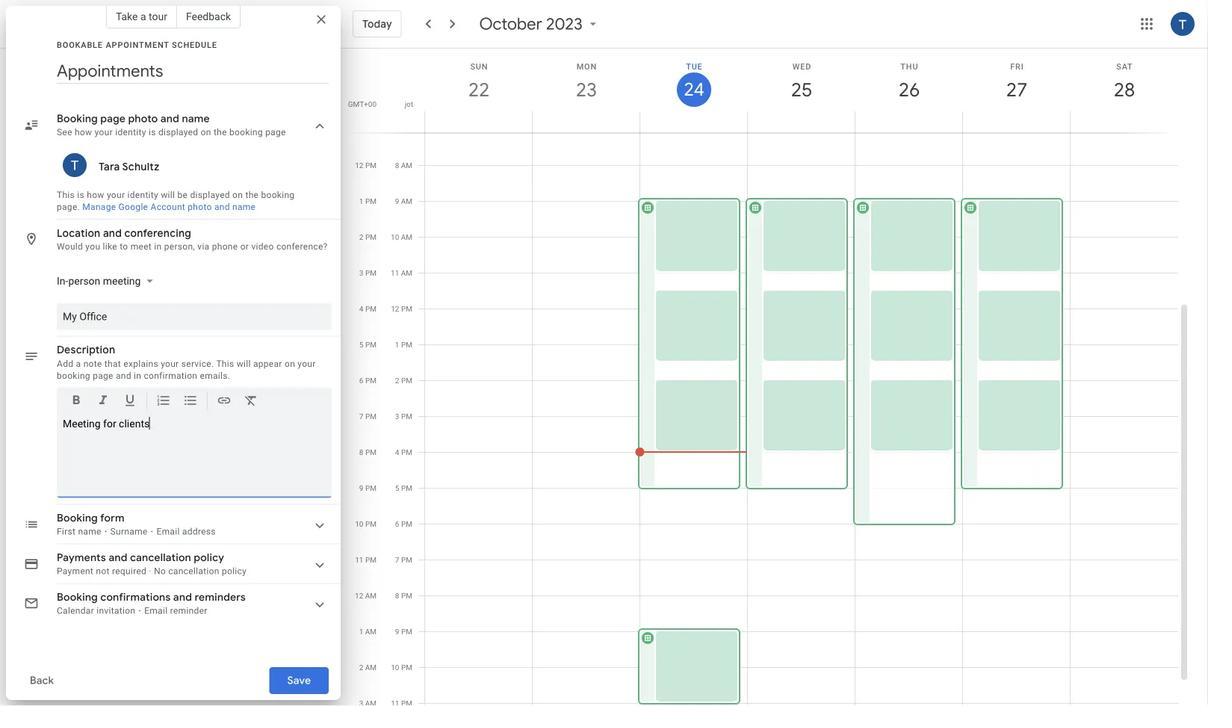 Task type: locate. For each thing, give the bounding box(es) containing it.
email address
[[157, 527, 216, 537]]

page for booking
[[266, 127, 286, 138]]

1 horizontal spatial 7 pm
[[395, 556, 413, 565]]

2 horizontal spatial name
[[232, 202, 256, 212]]

italic image
[[96, 393, 111, 410]]

and up phone
[[214, 202, 230, 212]]

tara schultz
[[99, 160, 160, 173]]

manage google account photo and name link
[[82, 202, 256, 212]]

invitation
[[97, 606, 136, 616]]

how up manage
[[87, 190, 104, 200]]

will up account
[[161, 190, 175, 200]]

on for name
[[201, 127, 211, 138]]

tuesday, 24 october, today element
[[677, 73, 712, 107]]

displayed right 'be'
[[190, 190, 230, 200]]

meet
[[131, 241, 152, 252]]

or
[[240, 241, 249, 252]]

displayed up schultz
[[158, 127, 198, 138]]

page for description
[[93, 370, 113, 381]]

11 down 10 am
[[391, 269, 399, 278]]

0 horizontal spatial 3
[[360, 269, 364, 278]]

3 booking from the top
[[57, 591, 98, 604]]

on up or
[[233, 190, 243, 200]]

thursday, 26 october element
[[893, 73, 927, 107]]

your up confirmation
[[161, 358, 179, 369]]

3 pm
[[360, 269, 377, 278], [395, 412, 413, 421]]

email down booking confirmations and reminders
[[144, 606, 168, 616]]

a right add on the bottom of the page
[[76, 358, 81, 369]]

october 2023
[[480, 13, 583, 34]]

to
[[120, 241, 128, 252]]

booking up calendar
[[57, 591, 98, 604]]

would
[[57, 241, 83, 252]]

email for email address
[[157, 527, 180, 537]]

0 vertical spatial 7 pm
[[360, 412, 377, 421]]

1 horizontal spatial 4 pm
[[395, 448, 413, 457]]

booking for booking page photo and name see how your identity is displayed on the booking page
[[57, 112, 98, 126]]

1 vertical spatial on
[[233, 190, 243, 200]]

12 down 10 am
[[391, 305, 400, 314]]

9 right 1 am
[[395, 628, 400, 637]]

0 horizontal spatial a
[[76, 358, 81, 369]]

in down the explains
[[134, 370, 141, 381]]

and down that
[[116, 370, 131, 381]]

am down 8 am
[[401, 197, 413, 206]]

cancellation right no
[[168, 566, 220, 577]]

3
[[360, 269, 364, 278], [395, 412, 400, 421]]

0 vertical spatial 10 pm
[[355, 520, 377, 529]]

your up tara
[[95, 127, 113, 138]]

1 pm
[[360, 197, 377, 206], [395, 341, 413, 350]]

1 horizontal spatial photo
[[188, 202, 212, 212]]

on down add title text field
[[201, 127, 211, 138]]

0 vertical spatial in
[[154, 241, 162, 252]]

0 vertical spatial how
[[75, 127, 92, 138]]

0 horizontal spatial 6 pm
[[360, 376, 377, 385]]

9 pm right 1 am
[[395, 628, 413, 637]]

booking up 'first name'
[[57, 512, 98, 525]]

jot
[[405, 99, 413, 108]]

0 vertical spatial booking
[[57, 112, 98, 126]]

email
[[157, 527, 180, 537], [144, 606, 168, 616]]

on inside description add a note that explains your service. this will appear on your booking page and in confirmation emails.
[[285, 358, 295, 369]]

the down add title text field
[[214, 127, 227, 138]]

name inside booking page photo and name see how your identity is displayed on the booking page
[[182, 112, 210, 126]]

photo right account
[[188, 202, 212, 212]]

booking inside this is how your identity will be displayed on the booking page.
[[261, 190, 295, 200]]

booking inside description add a note that explains your service. this will appear on your booking page and in confirmation emails.
[[57, 370, 90, 381]]

0 vertical spatial 5 pm
[[360, 341, 377, 350]]

booking inside booking page photo and name see how your identity is displayed on the booking page
[[57, 112, 98, 126]]

12 down the 11 pm
[[355, 592, 364, 601]]

for
[[103, 418, 116, 430]]

your
[[95, 127, 113, 138], [107, 190, 125, 200], [161, 358, 179, 369], [298, 358, 316, 369]]

booking
[[57, 112, 98, 126], [57, 512, 98, 525], [57, 591, 98, 604]]

1 vertical spatial 7 pm
[[395, 556, 413, 565]]

how right see
[[75, 127, 92, 138]]

12
[[355, 161, 364, 170], [391, 305, 400, 314], [355, 592, 364, 601]]

email reminder
[[144, 606, 208, 616]]

on inside this is how your identity will be displayed on the booking page.
[[233, 190, 243, 200]]

10 down the 9 am
[[391, 233, 399, 242]]

am down 1 am
[[365, 664, 377, 672]]

on inside booking page photo and name see how your identity is displayed on the booking page
[[201, 127, 211, 138]]

24
[[683, 78, 704, 101]]

1 vertical spatial 12
[[391, 305, 400, 314]]

1 vertical spatial identity
[[127, 190, 159, 200]]

4
[[360, 305, 364, 314], [395, 448, 400, 457]]

Location text field
[[63, 303, 326, 330]]

11 up 12 am
[[355, 556, 364, 565]]

will
[[161, 190, 175, 200], [237, 358, 251, 369]]

10 pm up the 11 pm
[[355, 520, 377, 529]]

0 vertical spatial 6
[[360, 376, 364, 385]]

2023
[[547, 13, 583, 34]]

a left tour
[[140, 10, 146, 22]]

10
[[391, 233, 399, 242], [355, 520, 364, 529], [391, 664, 400, 672]]

policy down address
[[194, 551, 224, 565]]

am down 7 am
[[401, 161, 413, 170]]

in
[[154, 241, 162, 252], [134, 370, 141, 381]]

identity up the tara schultz
[[115, 127, 146, 138]]

and inside booking page photo and name see how your identity is displayed on the booking page
[[161, 112, 179, 126]]

payments and cancellation policy payment not required · no cancellation policy
[[57, 551, 247, 577]]

photo up schultz
[[128, 112, 158, 126]]

formatting options toolbar
[[57, 388, 332, 419]]

0 horizontal spatial 6
[[360, 376, 364, 385]]

the up or
[[246, 190, 259, 200]]

this up emails.
[[216, 358, 234, 369]]

26 column header
[[855, 49, 964, 133]]

take
[[116, 10, 138, 22]]

your up manage
[[107, 190, 125, 200]]

that
[[105, 358, 121, 369]]

11 am
[[355, 125, 377, 134], [391, 269, 413, 278]]

7 pm
[[360, 412, 377, 421], [395, 556, 413, 565]]

0 vertical spatial cancellation
[[130, 551, 191, 565]]

your inside this is how your identity will be displayed on the booking page.
[[107, 190, 125, 200]]

12 pm left 8 am
[[355, 161, 377, 170]]

0 vertical spatial booking
[[230, 127, 263, 138]]

11 am down 10 am
[[391, 269, 413, 278]]

9 up the 11 pm
[[360, 484, 364, 493]]

not
[[96, 566, 110, 577]]

am down 10 am
[[401, 269, 413, 278]]

in down conferencing
[[154, 241, 162, 252]]

tour
[[149, 10, 167, 22]]

identity
[[115, 127, 146, 138], [127, 190, 159, 200]]

11 am down gmt+00
[[355, 125, 377, 134]]

0 vertical spatial this
[[57, 190, 75, 200]]

0 horizontal spatial 11 am
[[355, 125, 377, 134]]

0 vertical spatial page
[[101, 112, 126, 126]]

1 vertical spatial 2 pm
[[395, 376, 413, 385]]

this up page.
[[57, 190, 75, 200]]

is inside booking page photo and name see how your identity is displayed on the booking page
[[149, 127, 156, 138]]

booking for name
[[230, 127, 263, 138]]

and up required
[[109, 551, 128, 565]]

and up reminder
[[173, 591, 192, 604]]

1 vertical spatial 1
[[395, 341, 400, 350]]

2
[[360, 233, 364, 242], [395, 376, 400, 385], [359, 664, 364, 672]]

name up or
[[232, 202, 256, 212]]

24 column header
[[640, 49, 748, 133]]

1 vertical spatial will
[[237, 358, 251, 369]]

1 horizontal spatial 8 pm
[[395, 592, 413, 601]]

monday, 23 october element
[[570, 73, 604, 107]]

a inside take a tour button
[[140, 10, 146, 22]]

will inside this is how your identity will be displayed on the booking page.
[[161, 190, 175, 200]]

1 horizontal spatial a
[[140, 10, 146, 22]]

name down booking form
[[78, 527, 101, 537]]

mon
[[577, 62, 597, 71]]

identity inside booking page photo and name see how your identity is displayed on the booking page
[[115, 127, 146, 138]]

2 vertical spatial booking
[[57, 591, 98, 604]]

10 pm
[[355, 520, 377, 529], [391, 664, 413, 672]]

0 horizontal spatial is
[[77, 190, 85, 200]]

0 horizontal spatial in
[[134, 370, 141, 381]]

page inside description add a note that explains your service. this will appear on your booking page and in confirmation emails.
[[93, 370, 113, 381]]

1 vertical spatial this
[[216, 358, 234, 369]]

0 vertical spatial photo
[[128, 112, 158, 126]]

0 vertical spatial a
[[140, 10, 146, 22]]

and up like
[[103, 227, 122, 240]]

1 vertical spatial 5
[[395, 484, 400, 493]]

·
[[149, 566, 152, 577]]

will inside description add a note that explains your service. this will appear on your booking page and in confirmation emails.
[[237, 358, 251, 369]]

a
[[140, 10, 146, 22], [76, 358, 81, 369]]

is up schultz
[[149, 127, 156, 138]]

tara
[[99, 160, 120, 173]]

email for email reminder
[[144, 606, 168, 616]]

2 booking from the top
[[57, 512, 98, 525]]

2 vertical spatial page
[[93, 370, 113, 381]]

policy up reminders at the left of page
[[222, 566, 247, 577]]

1 vertical spatial email
[[144, 606, 168, 616]]

0 horizontal spatial 12 pm
[[355, 161, 377, 170]]

tue 24
[[683, 62, 704, 101]]

1 horizontal spatial is
[[149, 127, 156, 138]]

email left address
[[157, 527, 180, 537]]

0 horizontal spatial 1 pm
[[360, 197, 377, 206]]

your inside booking page photo and name see how your identity is displayed on the booking page
[[95, 127, 113, 138]]

1 horizontal spatial 1 pm
[[395, 341, 413, 350]]

2 vertical spatial name
[[78, 527, 101, 537]]

insert link image
[[217, 393, 232, 410]]

5
[[360, 341, 364, 350], [395, 484, 400, 493]]

meeting
[[103, 275, 141, 287]]

today button
[[353, 6, 402, 42]]

0 vertical spatial 1 pm
[[360, 197, 377, 206]]

tue
[[686, 62, 703, 71]]

will left appear
[[237, 358, 251, 369]]

1 vertical spatial 3 pm
[[395, 412, 413, 421]]

1 vertical spatial is
[[77, 190, 85, 200]]

page
[[101, 112, 126, 126], [266, 127, 286, 138], [93, 370, 113, 381]]

11 down gmt+00
[[355, 125, 364, 134]]

0 horizontal spatial 4
[[360, 305, 364, 314]]

9 pm
[[360, 484, 377, 493], [395, 628, 413, 637]]

1 vertical spatial 6
[[395, 520, 400, 529]]

1 vertical spatial 12 pm
[[391, 305, 413, 314]]

a inside description add a note that explains your service. this will appear on your booking page and in confirmation emails.
[[76, 358, 81, 369]]

0 horizontal spatial 5 pm
[[360, 341, 377, 350]]

1 vertical spatial cancellation
[[168, 566, 220, 577]]

0 vertical spatial will
[[161, 190, 175, 200]]

0 vertical spatial identity
[[115, 127, 146, 138]]

booking up see
[[57, 112, 98, 126]]

2 vertical spatial 9
[[395, 628, 400, 637]]

name
[[182, 112, 210, 126], [232, 202, 256, 212], [78, 527, 101, 537]]

1 horizontal spatial on
[[233, 190, 243, 200]]

12 left 8 am
[[355, 161, 364, 170]]

on right appear
[[285, 358, 295, 369]]

am
[[365, 125, 377, 134], [401, 125, 413, 134], [401, 161, 413, 170], [401, 197, 413, 206], [401, 233, 413, 242], [401, 269, 413, 278], [365, 592, 377, 601], [365, 628, 377, 637], [365, 664, 377, 672]]

schultz
[[122, 160, 160, 173]]

12 pm down 10 am
[[391, 305, 413, 314]]

10 up the 11 pm
[[355, 520, 364, 529]]

1 vertical spatial the
[[246, 190, 259, 200]]

1 vertical spatial booking
[[57, 512, 98, 525]]

this
[[57, 190, 75, 200], [216, 358, 234, 369]]

1 horizontal spatial in
[[154, 241, 162, 252]]

cancellation up no
[[130, 551, 191, 565]]

numbered list image
[[156, 393, 171, 410]]

is up page.
[[77, 190, 85, 200]]

10 right 2 am at the left of the page
[[391, 664, 400, 672]]

and inside payments and cancellation policy payment not required · no cancellation policy
[[109, 551, 128, 565]]

1 horizontal spatial will
[[237, 358, 251, 369]]

your right appear
[[298, 358, 316, 369]]

displayed inside this is how your identity will be displayed on the booking page.
[[190, 190, 230, 200]]

1 horizontal spatial 5
[[395, 484, 400, 493]]

0 vertical spatial the
[[214, 127, 227, 138]]

0 horizontal spatial on
[[201, 127, 211, 138]]

october 2023 button
[[474, 13, 607, 34]]

8 am
[[395, 161, 413, 170]]

9 pm up the 11 pm
[[360, 484, 377, 493]]

identity up google
[[127, 190, 159, 200]]

1 vertical spatial 4 pm
[[395, 448, 413, 457]]

1 vertical spatial 11
[[391, 269, 399, 278]]

bold image
[[69, 393, 84, 410]]

25
[[791, 77, 812, 102]]

9 up 10 am
[[395, 197, 399, 206]]

1 horizontal spatial the
[[246, 190, 259, 200]]

in-person meeting button
[[51, 268, 159, 295]]

fri
[[1011, 62, 1025, 71]]

Add title text field
[[57, 60, 329, 82]]

23 column header
[[532, 49, 641, 133]]

on
[[201, 127, 211, 138], [233, 190, 243, 200], [285, 358, 295, 369]]

am up 2 am at the left of the page
[[365, 628, 377, 637]]

and down add title text field
[[161, 112, 179, 126]]

is
[[149, 127, 156, 138], [77, 190, 85, 200]]

22
[[468, 77, 489, 102]]

0 horizontal spatial this
[[57, 190, 75, 200]]

0 horizontal spatial will
[[161, 190, 175, 200]]

booking inside booking page photo and name see how your identity is displayed on the booking page
[[230, 127, 263, 138]]

0 horizontal spatial name
[[78, 527, 101, 537]]

how
[[75, 127, 92, 138], [87, 190, 104, 200]]

name down add title text field
[[182, 112, 210, 126]]

1 vertical spatial photo
[[188, 202, 212, 212]]

0 horizontal spatial photo
[[128, 112, 158, 126]]

policy
[[194, 551, 224, 565], [222, 566, 247, 577]]

1 booking from the top
[[57, 112, 98, 126]]

grid
[[347, 49, 1191, 707]]

0 vertical spatial is
[[149, 127, 156, 138]]

22 column header
[[425, 49, 533, 133]]

0 vertical spatial 10
[[391, 233, 399, 242]]

2 vertical spatial 1
[[359, 628, 364, 637]]

0 vertical spatial 1
[[360, 197, 364, 206]]

10 pm right 2 am at the left of the page
[[391, 664, 413, 672]]

6 pm
[[360, 376, 377, 385], [395, 520, 413, 529]]

1 horizontal spatial 5 pm
[[395, 484, 413, 493]]

1 vertical spatial booking
[[261, 190, 295, 200]]



Task type: describe. For each thing, give the bounding box(es) containing it.
sunday, 22 october element
[[462, 73, 496, 107]]

2 vertical spatial 10
[[391, 664, 400, 672]]

displayed inside booking page photo and name see how your identity is displayed on the booking page
[[158, 127, 198, 138]]

clients
[[119, 418, 150, 430]]

1 vertical spatial 8
[[360, 448, 364, 457]]

Description text field
[[63, 418, 326, 492]]

2 vertical spatial 12
[[355, 592, 364, 601]]

28 column header
[[1071, 49, 1179, 133]]

thu
[[901, 62, 919, 71]]

this is how your identity will be displayed on the booking page.
[[57, 190, 295, 212]]

phone
[[212, 241, 238, 252]]

0 vertical spatial 3
[[360, 269, 364, 278]]

1 vertical spatial 7
[[360, 412, 364, 421]]

0 vertical spatial 12 pm
[[355, 161, 377, 170]]

0 horizontal spatial 10 pm
[[355, 520, 377, 529]]

bulleted list image
[[183, 393, 198, 410]]

booking form
[[57, 512, 125, 525]]

be
[[178, 190, 188, 200]]

in-
[[57, 275, 68, 287]]

confirmations
[[101, 591, 171, 604]]

appointment
[[106, 40, 169, 49]]

description add a note that explains your service. this will appear on your booking page and in confirmation emails.
[[57, 344, 316, 381]]

october
[[480, 13, 543, 34]]

12 am
[[355, 592, 377, 601]]

0 horizontal spatial 7 pm
[[360, 412, 377, 421]]

via
[[198, 241, 210, 252]]

0 vertical spatial 7
[[395, 125, 399, 134]]

manage
[[82, 202, 116, 212]]

and inside description add a note that explains your service. this will appear on your booking page and in confirmation emails.
[[116, 370, 131, 381]]

conferencing
[[125, 227, 191, 240]]

28
[[1114, 77, 1135, 102]]

0 vertical spatial 9 pm
[[360, 484, 377, 493]]

fri 27
[[1006, 62, 1027, 102]]

2 vertical spatial 8
[[395, 592, 400, 601]]

1 am
[[359, 628, 377, 637]]

you
[[86, 241, 100, 252]]

bookable appointment schedule
[[57, 40, 217, 49]]

1 vertical spatial 11 am
[[391, 269, 413, 278]]

first
[[57, 527, 76, 537]]

1 vertical spatial 4
[[395, 448, 400, 457]]

1 vertical spatial 9
[[360, 484, 364, 493]]

sat
[[1117, 62, 1134, 71]]

1 vertical spatial policy
[[222, 566, 247, 577]]

10 am
[[391, 233, 413, 242]]

description
[[57, 344, 115, 357]]

the inside this is how your identity will be displayed on the booking page.
[[246, 190, 259, 200]]

0 vertical spatial policy
[[194, 551, 224, 565]]

booking for booking form
[[57, 512, 98, 525]]

sun 22
[[468, 62, 489, 102]]

how inside this is how your identity will be displayed on the booking page.
[[87, 190, 104, 200]]

bookable
[[57, 40, 103, 49]]

thu 26
[[898, 62, 920, 102]]

today
[[363, 17, 392, 31]]

2 am
[[359, 664, 377, 672]]

location and conferencing would you like to meet in person, via phone or video conference?
[[57, 227, 328, 252]]

am down "jot"
[[401, 125, 413, 134]]

2 vertical spatial 11
[[355, 556, 364, 565]]

account
[[151, 202, 185, 212]]

0 vertical spatial 11 am
[[355, 125, 377, 134]]

this inside this is how your identity will be displayed on the booking page.
[[57, 190, 75, 200]]

11 pm
[[355, 556, 377, 565]]

0 vertical spatial 12
[[355, 161, 364, 170]]

person,
[[164, 241, 195, 252]]

9 am
[[395, 197, 413, 206]]

manage google account photo and name
[[82, 202, 256, 212]]

am down the 9 am
[[401, 233, 413, 242]]

reminder
[[170, 606, 208, 616]]

1 vertical spatial 9 pm
[[395, 628, 413, 637]]

1 horizontal spatial 6
[[395, 520, 400, 529]]

0 vertical spatial 9
[[395, 197, 399, 206]]

0 vertical spatial 8
[[395, 161, 399, 170]]

payment
[[57, 566, 94, 577]]

1 vertical spatial 6 pm
[[395, 520, 413, 529]]

identity inside this is how your identity will be displayed on the booking page.
[[127, 190, 159, 200]]

page.
[[57, 202, 80, 212]]

feedback
[[186, 10, 231, 22]]

surname
[[110, 527, 148, 537]]

0 vertical spatial 11
[[355, 125, 364, 134]]

note
[[83, 358, 102, 369]]

is inside this is how your identity will be displayed on the booking page.
[[77, 190, 85, 200]]

booking confirmations and reminders
[[57, 591, 246, 604]]

1 horizontal spatial 2 pm
[[395, 376, 413, 385]]

booking for booking confirmations and reminders
[[57, 591, 98, 604]]

this inside description add a note that explains your service. this will appear on your booking page and in confirmation emails.
[[216, 358, 234, 369]]

address
[[182, 527, 216, 537]]

back button
[[18, 663, 66, 699]]

underline image
[[123, 393, 138, 410]]

and inside 'location and conferencing would you like to meet in person, via phone or video conference?'
[[103, 227, 122, 240]]

friday, 27 october element
[[1000, 73, 1035, 107]]

wed
[[793, 62, 812, 71]]

on for that
[[285, 358, 295, 369]]

google
[[119, 202, 148, 212]]

1 vertical spatial 1 pm
[[395, 341, 413, 350]]

confirmation
[[144, 370, 198, 381]]

sat 28
[[1114, 62, 1135, 102]]

reminders
[[195, 591, 246, 604]]

am up 1 am
[[365, 592, 377, 601]]

booking for that
[[57, 370, 90, 381]]

0 vertical spatial 2
[[360, 233, 364, 242]]

0 horizontal spatial 5
[[360, 341, 364, 350]]

0 vertical spatial 8 pm
[[360, 448, 377, 457]]

required
[[112, 566, 147, 577]]

explains
[[124, 358, 158, 369]]

remove formatting image
[[244, 393, 259, 410]]

27 column header
[[963, 49, 1071, 133]]

location
[[57, 227, 101, 240]]

service.
[[181, 358, 214, 369]]

calendar
[[57, 606, 94, 616]]

form
[[100, 512, 125, 525]]

1 vertical spatial 8 pm
[[395, 592, 413, 601]]

1 vertical spatial 2
[[395, 376, 400, 385]]

am down gmt+00
[[365, 125, 377, 134]]

video
[[252, 241, 274, 252]]

0 horizontal spatial 3 pm
[[360, 269, 377, 278]]

mon 23
[[575, 62, 597, 102]]

1 vertical spatial 10
[[355, 520, 364, 529]]

25 column header
[[748, 49, 856, 133]]

2 vertical spatial 2
[[359, 664, 364, 672]]

saturday, 28 october element
[[1108, 73, 1142, 107]]

conference?
[[277, 241, 328, 252]]

the inside booking page photo and name see how your identity is displayed on the booking page
[[214, 127, 227, 138]]

1 horizontal spatial 10 pm
[[391, 664, 413, 672]]

sun
[[471, 62, 489, 71]]

emails.
[[200, 370, 230, 381]]

0 vertical spatial 2 pm
[[360, 233, 377, 242]]

how inside booking page photo and name see how your identity is displayed on the booking page
[[75, 127, 92, 138]]

photo inside booking page photo and name see how your identity is displayed on the booking page
[[128, 112, 158, 126]]

gmt+00
[[348, 99, 377, 108]]

grid containing 22
[[347, 49, 1191, 707]]

0 vertical spatial 4
[[360, 305, 364, 314]]

appear
[[253, 358, 282, 369]]

1 horizontal spatial 12 pm
[[391, 305, 413, 314]]

1 vertical spatial name
[[232, 202, 256, 212]]

booking page photo and name see how your identity is displayed on the booking page
[[57, 112, 286, 138]]

in inside description add a note that explains your service. this will appear on your booking page and in confirmation emails.
[[134, 370, 141, 381]]

payments
[[57, 551, 106, 565]]

0 vertical spatial 6 pm
[[360, 376, 377, 385]]

in inside 'location and conferencing would you like to meet in person, via phone or video conference?'
[[154, 241, 162, 252]]

26
[[898, 77, 920, 102]]

1 horizontal spatial 3
[[395, 412, 400, 421]]

calendar invitation
[[57, 606, 136, 616]]

meeting
[[63, 418, 101, 430]]

meeting for clients
[[63, 418, 150, 430]]

0 vertical spatial 4 pm
[[360, 305, 377, 314]]

feedback button
[[177, 4, 241, 28]]

2 vertical spatial 7
[[395, 556, 400, 565]]

first name
[[57, 527, 101, 537]]

23
[[575, 77, 597, 102]]

take a tour button
[[106, 4, 177, 28]]

schedule
[[172, 40, 217, 49]]

1 horizontal spatial 3 pm
[[395, 412, 413, 421]]

wednesday, 25 october element
[[785, 73, 819, 107]]

take a tour
[[116, 10, 167, 22]]

in-person meeting
[[57, 275, 141, 287]]

7 am
[[395, 125, 413, 134]]

add
[[57, 358, 73, 369]]



Task type: vqa. For each thing, say whether or not it's contained in the screenshot.
top Email
yes



